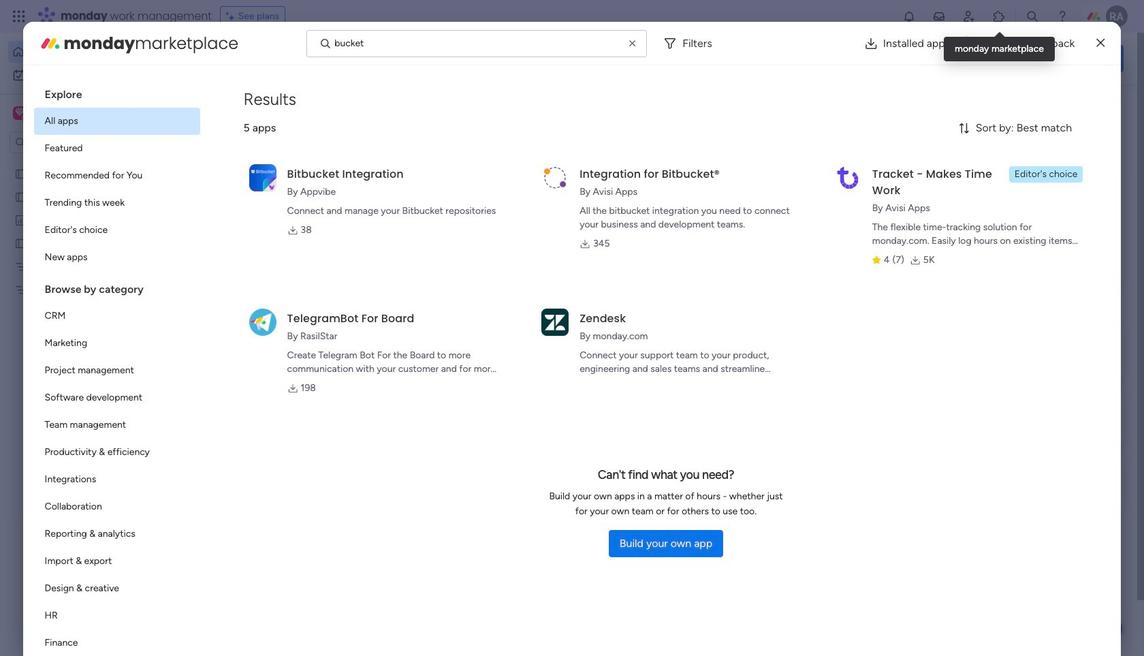 Task type: vqa. For each thing, say whether or not it's contained in the screenshot.
the Reminder "Icon"
no



Task type: locate. For each thing, give the bounding box(es) containing it.
help center element
[[920, 391, 1124, 445]]

option
[[8, 41, 166, 63], [8, 64, 166, 86], [34, 108, 200, 135], [34, 135, 200, 162], [0, 161, 174, 164], [34, 162, 200, 189], [34, 189, 200, 217], [34, 217, 200, 244], [34, 244, 200, 271], [34, 302, 200, 330], [34, 330, 200, 357], [34, 357, 200, 384], [34, 384, 200, 411], [34, 411, 200, 439], [34, 439, 200, 466], [34, 466, 200, 493], [34, 493, 200, 520], [34, 520, 200, 548], [34, 548, 200, 575], [34, 575, 200, 602], [34, 602, 200, 629], [34, 629, 200, 656]]

public board image down public dashboard image
[[14, 236, 27, 249]]

1 vertical spatial heading
[[34, 271, 200, 302]]

1 vertical spatial public board image
[[14, 236, 27, 249]]

see plans image
[[226, 9, 238, 24]]

0 vertical spatial heading
[[34, 76, 200, 108]]

app logo image
[[249, 164, 276, 191], [542, 164, 569, 191], [834, 164, 862, 191], [249, 308, 276, 336], [542, 308, 569, 336]]

templates image image
[[932, 103, 1112, 197]]

v2 bolt switch image
[[1037, 51, 1045, 66]]

search everything image
[[1026, 10, 1040, 23]]

notifications image
[[903, 10, 916, 23]]

workspace image
[[13, 106, 27, 121]]

public dashboard image
[[14, 213, 27, 226]]

ruby anderson image
[[1106, 5, 1128, 27]]

public board image up public board icon
[[14, 167, 27, 180]]

2 public board image from the top
[[14, 236, 27, 249]]

invite members image
[[963, 10, 976, 23]]

public board image
[[14, 167, 27, 180], [14, 236, 27, 249]]

list box
[[34, 76, 200, 656], [0, 159, 174, 485]]

help image
[[1056, 10, 1070, 23]]

heading
[[34, 76, 200, 108], [34, 271, 200, 302]]

public board image
[[14, 190, 27, 203]]

0 vertical spatial public board image
[[14, 167, 27, 180]]



Task type: describe. For each thing, give the bounding box(es) containing it.
1 public board image from the top
[[14, 167, 27, 180]]

getting started element
[[920, 325, 1124, 380]]

v2 user feedback image
[[931, 51, 941, 66]]

workspace image
[[15, 106, 24, 121]]

2 heading from the top
[[34, 271, 200, 302]]

quick search results list box
[[211, 127, 887, 475]]

update feed image
[[933, 10, 946, 23]]

1 heading from the top
[[34, 76, 200, 108]]

monday marketplace image
[[39, 32, 61, 54]]

workspace selection element
[[13, 105, 114, 123]]

select product image
[[12, 10, 26, 23]]

dapulse x slim image
[[1097, 35, 1105, 51]]

contact sales element
[[920, 456, 1124, 511]]

monday marketplace image
[[993, 10, 1006, 23]]

Search in workspace field
[[29, 135, 114, 150]]



